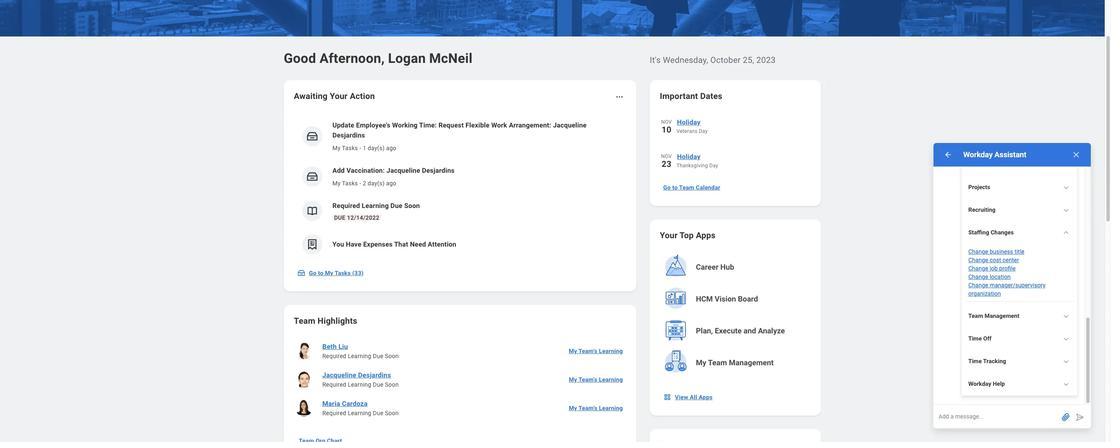Task type: describe. For each thing, give the bounding box(es) containing it.
jacqueline inside update employee's working time: request flexible work arrangement: jacqueline desjardins
[[553, 121, 587, 129]]

team highlights list
[[294, 337, 627, 423]]

execute
[[715, 327, 742, 336]]

hcm
[[696, 295, 713, 304]]

inbox image
[[306, 171, 319, 183]]

due for jacqueline desjardins
[[373, 382, 384, 389]]

apps for view all apps
[[699, 394, 713, 401]]

chevron up image for time off
[[1064, 336, 1070, 342]]

nov 23
[[662, 154, 672, 169]]

dashboard expenses image
[[306, 239, 319, 251]]

my inside go to my tasks (33) button
[[325, 270, 334, 277]]

23
[[662, 159, 672, 169]]

learning inside beth liu required learning due soon
[[348, 353, 372, 360]]

arrangement:
[[509, 121, 552, 129]]

required inside awaiting your action list
[[333, 202, 360, 210]]

change location link
[[969, 274, 1011, 281]]

team inside dropdown button
[[969, 313, 984, 320]]

day(s) for 2
[[368, 180, 385, 187]]

nov for 10
[[662, 119, 672, 125]]

staffing
[[969, 229, 990, 236]]

update employee's working time: request flexible work arrangement: jacqueline desjardins
[[333, 121, 587, 139]]

related actions image
[[616, 93, 624, 101]]

have
[[346, 241, 362, 249]]

maria cardoza required learning due soon
[[323, 400, 399, 417]]

apps for your top apps
[[696, 231, 716, 241]]

dates
[[701, 91, 723, 101]]

vaccination:
[[347, 167, 385, 175]]

chevron up image for time tracking
[[1064, 359, 1070, 365]]

time:
[[419, 121, 437, 129]]

team inside button
[[680, 184, 695, 191]]

upload clip image
[[1061, 412, 1071, 422]]

my team's learning for cardoza
[[569, 405, 623, 412]]

tracking
[[984, 358, 1007, 365]]

liu
[[339, 343, 348, 351]]

maria
[[323, 400, 340, 408]]

1 change from the top
[[969, 249, 989, 255]]

workday for workday assistant
[[964, 150, 993, 159]]

nov for 23
[[662, 154, 672, 160]]

staffing changes
[[969, 229, 1014, 236]]

chevron up image for projects
[[1064, 185, 1070, 191]]

it's
[[650, 55, 661, 65]]

inbox image inside go to my tasks (33) button
[[297, 269, 306, 278]]

time tracking
[[969, 358, 1007, 365]]

soon inside awaiting your action list
[[404, 202, 420, 210]]

change cost center link
[[969, 257, 1020, 264]]

0 horizontal spatial your
[[330, 91, 348, 101]]

my team's learning for desjardins
[[569, 377, 623, 383]]

change job profile link
[[969, 265, 1016, 272]]

top
[[680, 231, 694, 241]]

my tasks - 1 day(s) ago
[[333, 145, 397, 152]]

desjardins inside jacqueline desjardins required learning due soon
[[358, 372, 391, 380]]

due 12/14/2022
[[334, 215, 380, 221]]

nbox image
[[664, 394, 672, 402]]

holiday thanksgiving day
[[677, 153, 719, 169]]

1 vertical spatial your
[[660, 231, 678, 241]]

working
[[392, 121, 418, 129]]

change business title change cost center change job profile change location change manager/supervisory organization
[[969, 249, 1046, 297]]

plan, execute and analyze button
[[661, 316, 812, 347]]

team inside 'button'
[[708, 359, 727, 368]]

chevron up image for team management
[[1064, 314, 1070, 320]]

cardoza
[[342, 400, 368, 408]]

chevron up image for profile
[[1064, 162, 1070, 168]]

(33)
[[352, 270, 364, 277]]

career hub
[[696, 263, 735, 272]]

staffing changes button
[[966, 225, 1075, 241]]

calendar
[[696, 184, 721, 191]]

you have expenses that need attention
[[333, 241, 457, 249]]

Add a message... text field
[[934, 405, 1060, 429]]

your top apps
[[660, 231, 716, 241]]

due for beth liu
[[373, 353, 384, 360]]

soon for liu
[[385, 353, 399, 360]]

tasks for 1
[[342, 145, 358, 152]]

analyze
[[758, 327, 785, 336]]

5 change from the top
[[969, 282, 989, 289]]

attention
[[428, 241, 457, 249]]

you have expenses that need attention button
[[294, 228, 627, 262]]

all
[[690, 394, 698, 401]]

mcneil
[[429, 50, 473, 66]]

good
[[284, 50, 316, 66]]

learning inside maria cardoza required learning due soon
[[348, 410, 372, 417]]

my team's learning button for liu
[[566, 343, 627, 360]]

recruiting
[[969, 207, 996, 213]]

2 change from the top
[[969, 257, 989, 264]]

awaiting
[[294, 91, 328, 101]]

career
[[696, 263, 719, 272]]

2023
[[757, 55, 776, 65]]

management inside 'button'
[[729, 359, 774, 368]]

view all apps button
[[660, 389, 718, 406]]

my team's learning button for desjardins
[[566, 372, 627, 389]]

organization
[[969, 291, 1001, 297]]

view
[[675, 394, 689, 401]]

jacqueline desjardins required learning due soon
[[323, 372, 399, 389]]

x image
[[1073, 151, 1081, 159]]

day for 23
[[710, 163, 719, 169]]

book open image
[[306, 205, 319, 218]]

my tasks - 2 day(s) ago
[[333, 180, 397, 187]]

holiday for 10
[[677, 118, 701, 126]]

learning inside jacqueline desjardins required learning due soon
[[348, 382, 372, 389]]

important dates
[[660, 91, 723, 101]]

thanksgiving
[[677, 163, 708, 169]]

jacqueline inside jacqueline desjardins required learning due soon
[[323, 372, 357, 380]]

manager/supervisory
[[990, 282, 1046, 289]]

workday assistant
[[964, 150, 1027, 159]]

change manager/supervisory organization link
[[969, 282, 1046, 297]]

go to team calendar button
[[660, 179, 724, 196]]

veterans
[[677, 129, 698, 134]]

team highlights
[[294, 316, 358, 326]]

go to my tasks (33) button
[[294, 265, 369, 282]]

important dates element
[[660, 112, 811, 178]]

10
[[662, 125, 672, 135]]

profile
[[969, 161, 986, 168]]

title
[[1015, 249, 1025, 255]]

time off button
[[966, 331, 1075, 347]]

maria cardoza button
[[319, 399, 371, 410]]

profile
[[1000, 265, 1016, 272]]

business
[[990, 249, 1014, 255]]



Task type: vqa. For each thing, say whether or not it's contained in the screenshot.
the Jacqueline inside Jacqueline Desjardins Required Learning Due Soon
yes



Task type: locate. For each thing, give the bounding box(es) containing it.
change up change cost center link
[[969, 249, 989, 255]]

1 my team's learning from the top
[[569, 348, 623, 355]]

expenses
[[363, 241, 393, 249]]

and
[[744, 327, 757, 336]]

my team's learning button
[[566, 343, 627, 360], [566, 372, 627, 389], [566, 400, 627, 417]]

nov left holiday veterans day
[[662, 119, 672, 125]]

2 time from the top
[[969, 358, 982, 365]]

1 vertical spatial -
[[360, 180, 361, 187]]

1 horizontal spatial inbox image
[[306, 130, 319, 143]]

inbox image inside awaiting your action list
[[306, 130, 319, 143]]

tasks for 2
[[342, 180, 358, 187]]

1 vertical spatial my team's learning
[[569, 377, 623, 383]]

work
[[492, 121, 507, 129]]

required for jacqueline
[[323, 382, 346, 389]]

0 vertical spatial -
[[360, 145, 361, 152]]

to for my
[[318, 270, 324, 277]]

1 vertical spatial holiday button
[[677, 152, 811, 163]]

holiday inside holiday thanksgiving day
[[677, 153, 701, 161]]

change up organization
[[969, 282, 989, 289]]

application
[[934, 405, 1092, 429]]

required for beth
[[323, 353, 346, 360]]

1 - from the top
[[360, 145, 361, 152]]

2 vertical spatial desjardins
[[358, 372, 391, 380]]

my
[[333, 145, 341, 152], [333, 180, 341, 187], [325, 270, 334, 277], [569, 348, 577, 355], [696, 359, 707, 368], [569, 377, 577, 383], [569, 405, 577, 412]]

add vaccination: jacqueline desjardins
[[333, 167, 455, 175]]

cost
[[990, 257, 1002, 264]]

- for 2
[[360, 180, 361, 187]]

0 horizontal spatial management
[[729, 359, 774, 368]]

jacqueline right arrangement:
[[553, 121, 587, 129]]

team's for desjardins
[[579, 377, 598, 383]]

2 vertical spatial jacqueline
[[323, 372, 357, 380]]

1 vertical spatial tasks
[[342, 180, 358, 187]]

1 horizontal spatial management
[[985, 313, 1020, 320]]

2
[[363, 180, 366, 187]]

0 vertical spatial my team's learning button
[[566, 343, 627, 360]]

0 vertical spatial holiday button
[[677, 117, 811, 128]]

management
[[985, 313, 1020, 320], [729, 359, 774, 368]]

holiday
[[677, 118, 701, 126], [677, 153, 701, 161]]

1 vertical spatial day(s)
[[368, 180, 385, 187]]

holiday inside holiday veterans day
[[677, 118, 701, 126]]

october
[[711, 55, 741, 65]]

workday up profile at the right top of the page
[[964, 150, 993, 159]]

0 vertical spatial team's
[[579, 348, 598, 355]]

time tracking button
[[966, 354, 1075, 370]]

soon inside beth liu required learning due soon
[[385, 353, 399, 360]]

day(s) right 1
[[368, 145, 385, 152]]

day(s)
[[368, 145, 385, 152], [368, 180, 385, 187]]

chevron up image inside projects dropdown button
[[1064, 185, 1070, 191]]

25,
[[743, 55, 755, 65]]

12/14/2022
[[347, 215, 380, 221]]

1 horizontal spatial go
[[664, 184, 671, 191]]

flexible
[[466, 121, 490, 129]]

workday assistant region
[[934, 0, 1092, 429]]

change up the 'change job profile' 'link'
[[969, 257, 989, 264]]

3 change from the top
[[969, 265, 989, 272]]

required up due 12/14/2022
[[333, 202, 360, 210]]

learning inside awaiting your action list
[[362, 202, 389, 210]]

0 horizontal spatial to
[[318, 270, 324, 277]]

team's for liu
[[579, 348, 598, 355]]

changes
[[991, 229, 1014, 236]]

0 vertical spatial to
[[673, 184, 678, 191]]

need
[[410, 241, 426, 249]]

0 vertical spatial go
[[664, 184, 671, 191]]

chevron up image for staffing changes
[[1064, 230, 1070, 236]]

go down dashboard expenses 'image'
[[309, 270, 317, 277]]

4 chevron up image from the top
[[1064, 382, 1070, 388]]

1 chevron up image from the top
[[1064, 207, 1070, 213]]

0 vertical spatial management
[[985, 313, 1020, 320]]

chevron up image inside team management dropdown button
[[1064, 314, 1070, 320]]

chevron up image inside workday help dropdown button
[[1064, 382, 1070, 388]]

recruiting button
[[966, 202, 1075, 218]]

center
[[1003, 257, 1020, 264]]

chevron up image for recruiting
[[1064, 207, 1070, 213]]

inbox image
[[306, 130, 319, 143], [297, 269, 306, 278]]

inbox image up inbox image
[[306, 130, 319, 143]]

1 vertical spatial go
[[309, 270, 317, 277]]

that
[[394, 241, 408, 249]]

4 change from the top
[[969, 274, 989, 281]]

tasks left (33)
[[335, 270, 351, 277]]

0 vertical spatial desjardins
[[333, 131, 365, 139]]

time inside time off 'dropdown button'
[[969, 336, 982, 342]]

awaiting your action
[[294, 91, 375, 101]]

day(s) right 2
[[368, 180, 385, 187]]

career hub button
[[661, 252, 812, 283]]

holiday up thanksgiving
[[677, 153, 701, 161]]

holiday button
[[677, 117, 811, 128], [677, 152, 811, 163]]

2 horizontal spatial jacqueline
[[553, 121, 587, 129]]

day inside holiday thanksgiving day
[[710, 163, 719, 169]]

required up maria
[[323, 382, 346, 389]]

workday inside workday help dropdown button
[[969, 381, 992, 388]]

apps right all
[[699, 394, 713, 401]]

workday left help
[[969, 381, 992, 388]]

arrow left image
[[945, 151, 953, 159]]

required inside beth liu required learning due soon
[[323, 353, 346, 360]]

good afternoon, logan mcneil
[[284, 50, 473, 66]]

go down 23
[[664, 184, 671, 191]]

profile button
[[966, 157, 1075, 173]]

0 vertical spatial day(s)
[[368, 145, 385, 152]]

my team's learning for liu
[[569, 348, 623, 355]]

team down execute
[[708, 359, 727, 368]]

time for time off
[[969, 336, 982, 342]]

1 vertical spatial day
[[710, 163, 719, 169]]

awaiting your action list
[[294, 114, 627, 262]]

wednesday,
[[663, 55, 709, 65]]

time left off
[[969, 336, 982, 342]]

desjardins inside update employee's working time: request flexible work arrangement: jacqueline desjardins
[[333, 131, 365, 139]]

1 vertical spatial team's
[[579, 377, 598, 383]]

team left the highlights
[[294, 316, 316, 326]]

job
[[990, 265, 998, 272]]

1 vertical spatial apps
[[699, 394, 713, 401]]

management inside dropdown button
[[985, 313, 1020, 320]]

1 vertical spatial nov
[[662, 154, 672, 160]]

jacqueline right vaccination:
[[387, 167, 420, 175]]

1 horizontal spatial jacqueline
[[387, 167, 420, 175]]

important
[[660, 91, 699, 101]]

0 vertical spatial jacqueline
[[553, 121, 587, 129]]

you
[[333, 241, 344, 249]]

chevron up image for workday help
[[1064, 382, 1070, 388]]

nov
[[662, 119, 672, 125], [662, 154, 672, 160]]

2 vertical spatial my team's learning
[[569, 405, 623, 412]]

0 vertical spatial ago
[[386, 145, 397, 152]]

apps inside view all apps button
[[699, 394, 713, 401]]

required inside jacqueline desjardins required learning due soon
[[323, 382, 346, 389]]

your left action
[[330, 91, 348, 101]]

go to my tasks (33)
[[309, 270, 364, 277]]

to inside go to team calendar button
[[673, 184, 678, 191]]

chevron up image inside staffing changes dropdown button
[[1064, 230, 1070, 236]]

projects
[[969, 184, 991, 191]]

my inside my team management 'button'
[[696, 359, 707, 368]]

0 horizontal spatial inbox image
[[297, 269, 306, 278]]

my team's learning
[[569, 348, 623, 355], [569, 377, 623, 383], [569, 405, 623, 412]]

off
[[984, 336, 992, 342]]

learning
[[362, 202, 389, 210], [599, 348, 623, 355], [348, 353, 372, 360], [599, 377, 623, 383], [348, 382, 372, 389], [599, 405, 623, 412], [348, 410, 372, 417]]

0 horizontal spatial day
[[699, 129, 708, 134]]

your
[[330, 91, 348, 101], [660, 231, 678, 241]]

1 vertical spatial jacqueline
[[387, 167, 420, 175]]

nov down 10
[[662, 154, 672, 160]]

day(s) for 1
[[368, 145, 385, 152]]

2 team's from the top
[[579, 377, 598, 383]]

action
[[350, 91, 375, 101]]

3 my team's learning button from the top
[[566, 400, 627, 417]]

chevron up image inside "time tracking" dropdown button
[[1064, 359, 1070, 365]]

0 horizontal spatial jacqueline
[[323, 372, 357, 380]]

to inside go to my tasks (33) button
[[318, 270, 324, 277]]

go for go to team calendar
[[664, 184, 671, 191]]

soon for desjardins
[[385, 382, 399, 389]]

0 vertical spatial your
[[330, 91, 348, 101]]

my team management button
[[661, 348, 812, 378]]

to down dashboard expenses 'image'
[[318, 270, 324, 277]]

due left 12/14/2022
[[334, 215, 346, 221]]

due inside maria cardoza required learning due soon
[[373, 410, 384, 417]]

2 ago from the top
[[386, 180, 397, 187]]

due down jacqueline desjardins required learning due soon in the bottom of the page
[[373, 410, 384, 417]]

add
[[333, 167, 345, 175]]

to
[[673, 184, 678, 191], [318, 270, 324, 277]]

due for maria cardoza
[[373, 410, 384, 417]]

soon inside jacqueline desjardins required learning due soon
[[385, 382, 399, 389]]

ago for my tasks - 2 day(s) ago
[[386, 180, 397, 187]]

workday help button
[[966, 377, 1075, 393]]

1 vertical spatial workday
[[969, 381, 992, 388]]

soon for cardoza
[[385, 410, 399, 417]]

time left tracking
[[969, 358, 982, 365]]

0 vertical spatial time
[[969, 336, 982, 342]]

required down maria
[[323, 410, 346, 417]]

management down change manager/supervisory organization link
[[985, 313, 1020, 320]]

1 horizontal spatial to
[[673, 184, 678, 191]]

3 team's from the top
[[579, 405, 598, 412]]

day right veterans
[[699, 129, 708, 134]]

2 my team's learning from the top
[[569, 377, 623, 383]]

change business title link
[[969, 249, 1025, 255]]

my team management
[[696, 359, 774, 368]]

holiday for 23
[[677, 153, 701, 161]]

1 holiday from the top
[[677, 118, 701, 126]]

- for 1
[[360, 145, 361, 152]]

your left top
[[660, 231, 678, 241]]

change down the 'change job profile' 'link'
[[969, 274, 989, 281]]

2 nov from the top
[[662, 154, 672, 160]]

highlights
[[318, 316, 358, 326]]

day inside holiday veterans day
[[699, 129, 708, 134]]

time inside "time tracking" dropdown button
[[969, 358, 982, 365]]

hub
[[721, 263, 735, 272]]

vision
[[715, 295, 737, 304]]

change up the change location link
[[969, 265, 989, 272]]

2 vertical spatial my team's learning button
[[566, 400, 627, 417]]

1 vertical spatial desjardins
[[422, 167, 455, 175]]

holiday up veterans
[[677, 118, 701, 126]]

1 nov from the top
[[662, 119, 672, 125]]

workday help
[[969, 381, 1006, 388]]

1 ago from the top
[[386, 145, 397, 152]]

to down thanksgiving
[[673, 184, 678, 191]]

beth liu required learning due soon
[[323, 343, 399, 360]]

ago for my tasks - 1 day(s) ago
[[386, 145, 397, 152]]

required for maria
[[323, 410, 346, 417]]

0 vertical spatial inbox image
[[306, 130, 319, 143]]

team up time off
[[969, 313, 984, 320]]

2 holiday from the top
[[677, 153, 701, 161]]

3 my team's learning from the top
[[569, 405, 623, 412]]

required down "beth liu" button
[[323, 353, 346, 360]]

0 vertical spatial day
[[699, 129, 708, 134]]

2 holiday button from the top
[[677, 152, 811, 163]]

1 my team's learning button from the top
[[566, 343, 627, 360]]

to for team
[[673, 184, 678, 191]]

help
[[993, 381, 1006, 388]]

hcm vision board
[[696, 295, 758, 304]]

soon
[[404, 202, 420, 210], [385, 353, 399, 360], [385, 382, 399, 389], [385, 410, 399, 417]]

1 time from the top
[[969, 336, 982, 342]]

tasks inside button
[[335, 270, 351, 277]]

2 - from the top
[[360, 180, 361, 187]]

2 my team's learning button from the top
[[566, 372, 627, 389]]

soon inside maria cardoza required learning due soon
[[385, 410, 399, 417]]

1 chevron up image from the top
[[1064, 162, 1070, 168]]

1 vertical spatial inbox image
[[297, 269, 306, 278]]

tasks left 2
[[342, 180, 358, 187]]

jacqueline down "beth liu" button
[[323, 372, 357, 380]]

ago up add vaccination: jacqueline desjardins
[[386, 145, 397, 152]]

time
[[969, 336, 982, 342], [969, 358, 982, 365]]

location
[[990, 274, 1011, 281]]

1 vertical spatial to
[[318, 270, 324, 277]]

chevron up image
[[1064, 207, 1070, 213], [1064, 230, 1070, 236], [1064, 336, 1070, 342], [1064, 359, 1070, 365]]

1 vertical spatial management
[[729, 359, 774, 368]]

time for time tracking
[[969, 358, 982, 365]]

day for 10
[[699, 129, 708, 134]]

0 vertical spatial workday
[[964, 150, 993, 159]]

2 chevron up image from the top
[[1064, 230, 1070, 236]]

chevron up image inside recruiting dropdown button
[[1064, 207, 1070, 213]]

2 vertical spatial team's
[[579, 405, 598, 412]]

team's for cardoza
[[579, 405, 598, 412]]

management down the and
[[729, 359, 774, 368]]

chevron up image inside time off 'dropdown button'
[[1064, 336, 1070, 342]]

jacqueline desjardins button
[[319, 371, 395, 381]]

hcm vision board button
[[661, 284, 812, 315]]

view all apps
[[675, 394, 713, 401]]

0 horizontal spatial go
[[309, 270, 317, 277]]

projects button
[[966, 180, 1075, 196]]

required learning due soon
[[333, 202, 420, 210]]

logan
[[388, 50, 426, 66]]

due inside jacqueline desjardins required learning due soon
[[373, 382, 384, 389]]

time off
[[969, 336, 992, 342]]

holiday button for 10
[[677, 117, 811, 128]]

3 chevron up image from the top
[[1064, 336, 1070, 342]]

go for go to my tasks (33)
[[309, 270, 317, 277]]

2 vertical spatial tasks
[[335, 270, 351, 277]]

1 vertical spatial my team's learning button
[[566, 372, 627, 389]]

4 chevron up image from the top
[[1064, 359, 1070, 365]]

update
[[333, 121, 355, 129]]

team
[[680, 184, 695, 191], [969, 313, 984, 320], [294, 316, 316, 326], [708, 359, 727, 368]]

due down jacqueline desjardins button on the bottom left
[[373, 382, 384, 389]]

0 vertical spatial holiday
[[677, 118, 701, 126]]

send image
[[1076, 413, 1086, 423]]

team left calendar
[[680, 184, 695, 191]]

2 chevron up image from the top
[[1064, 185, 1070, 191]]

due
[[391, 202, 403, 210], [334, 215, 346, 221], [373, 353, 384, 360], [373, 382, 384, 389], [373, 410, 384, 417]]

workday for workday help
[[969, 381, 992, 388]]

1 horizontal spatial day
[[710, 163, 719, 169]]

1 team's from the top
[[579, 348, 598, 355]]

- left 1
[[360, 145, 361, 152]]

1 vertical spatial time
[[969, 358, 982, 365]]

day right thanksgiving
[[710, 163, 719, 169]]

go
[[664, 184, 671, 191], [309, 270, 317, 277]]

0 vertical spatial my team's learning
[[569, 348, 623, 355]]

holiday button for 23
[[677, 152, 811, 163]]

required inside maria cardoza required learning due soon
[[323, 410, 346, 417]]

0 vertical spatial nov
[[662, 119, 672, 125]]

1 vertical spatial ago
[[386, 180, 397, 187]]

workday
[[964, 150, 993, 159], [969, 381, 992, 388]]

team management button
[[966, 309, 1075, 325]]

due down add vaccination: jacqueline desjardins
[[391, 202, 403, 210]]

ago down add vaccination: jacqueline desjardins
[[386, 180, 397, 187]]

2 day(s) from the top
[[368, 180, 385, 187]]

my team's learning button for cardoza
[[566, 400, 627, 417]]

1 day(s) from the top
[[368, 145, 385, 152]]

employee's
[[356, 121, 391, 129]]

- left 2
[[360, 180, 361, 187]]

tasks left 1
[[342, 145, 358, 152]]

due up jacqueline desjardins button on the bottom left
[[373, 353, 384, 360]]

0 vertical spatial apps
[[696, 231, 716, 241]]

chevron up image
[[1064, 162, 1070, 168], [1064, 185, 1070, 191], [1064, 314, 1070, 320], [1064, 382, 1070, 388]]

chevron up image inside the profile dropdown button
[[1064, 162, 1070, 168]]

nov 10
[[662, 119, 672, 135]]

beth
[[323, 343, 337, 351]]

1 vertical spatial holiday
[[677, 153, 701, 161]]

due inside beth liu required learning due soon
[[373, 353, 384, 360]]

3 chevron up image from the top
[[1064, 314, 1070, 320]]

0 vertical spatial tasks
[[342, 145, 358, 152]]

1 horizontal spatial your
[[660, 231, 678, 241]]

inbox image left go to my tasks (33)
[[297, 269, 306, 278]]

apps right top
[[696, 231, 716, 241]]

team's
[[579, 348, 598, 355], [579, 377, 598, 383], [579, 405, 598, 412]]

1 holiday button from the top
[[677, 117, 811, 128]]



